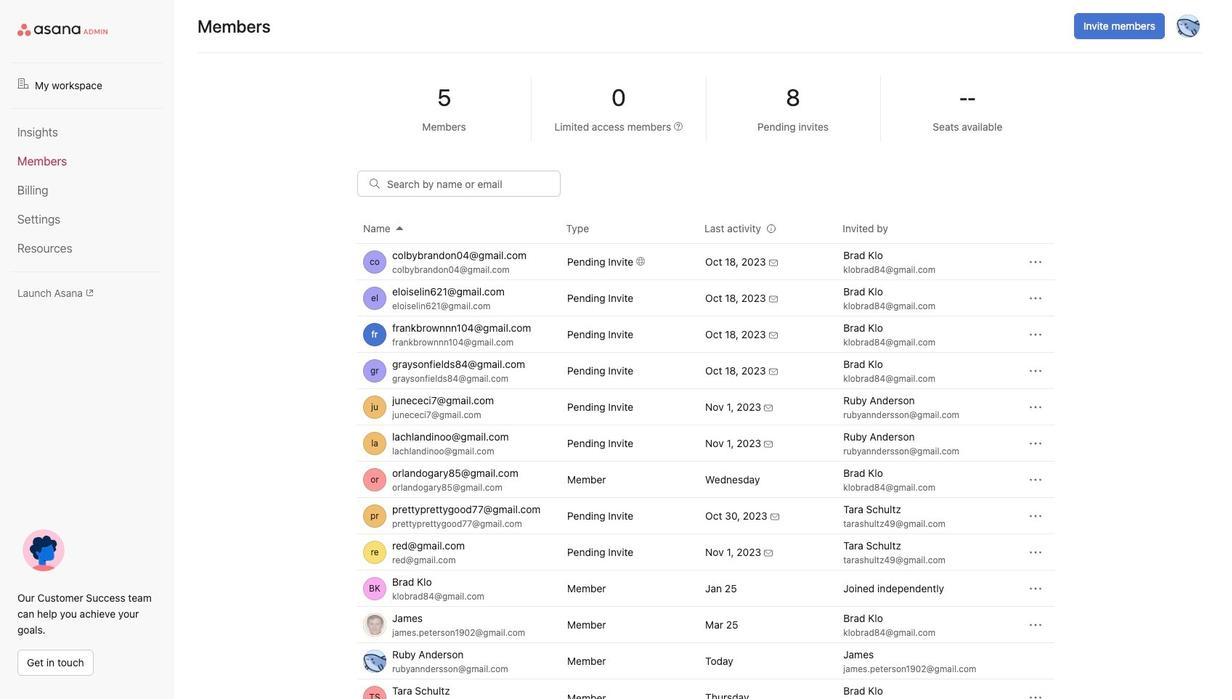 Task type: locate. For each thing, give the bounding box(es) containing it.
last activity column description image
[[767, 224, 776, 233]]

0 vertical spatial show options image
[[1030, 365, 1042, 377]]

1 show options image from the top
[[1030, 365, 1042, 377]]

1 vertical spatial show options image
[[1030, 401, 1042, 413]]

2 vertical spatial show options image
[[1030, 510, 1042, 522]]

5 show options image from the top
[[1030, 474, 1042, 486]]

show options image
[[1030, 256, 1042, 268], [1030, 292, 1042, 304], [1030, 329, 1042, 340], [1030, 438, 1042, 449], [1030, 474, 1042, 486], [1030, 692, 1042, 700]]

show options image
[[1030, 365, 1042, 377], [1030, 401, 1042, 413], [1030, 510, 1042, 522]]

2 show options image from the top
[[1030, 401, 1042, 413]]

Search by name or email text field
[[357, 171, 561, 197]]

4 show options image from the top
[[1030, 438, 1042, 449]]



Task type: vqa. For each thing, say whether or not it's contained in the screenshot.
Reporting link
no



Task type: describe. For each thing, give the bounding box(es) containing it.
3 show options image from the top
[[1030, 510, 1042, 522]]

1 show options image from the top
[[1030, 256, 1042, 268]]

6 show options image from the top
[[1030, 692, 1042, 700]]

2 show options image from the top
[[1030, 292, 1042, 304]]

3 show options image from the top
[[1030, 329, 1042, 340]]



